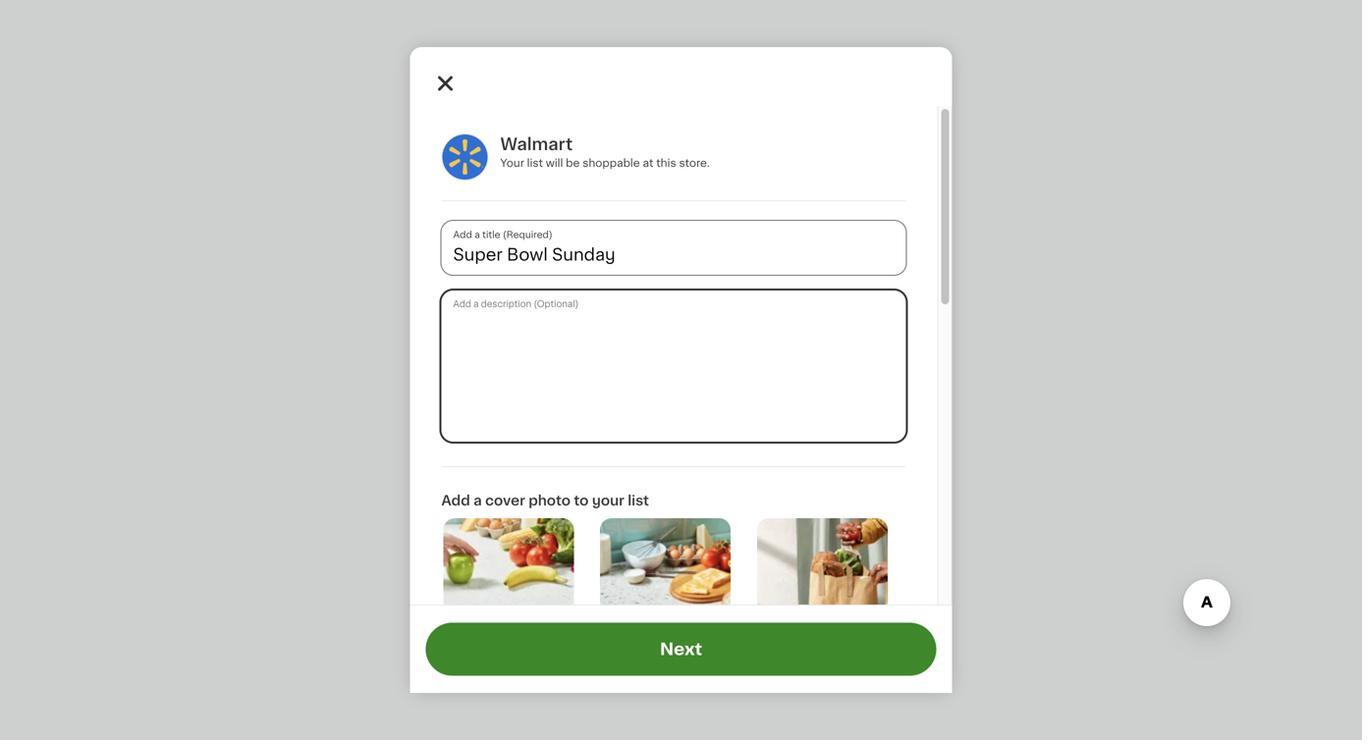 Task type: describe. For each thing, give the bounding box(es) containing it.
a
[[474, 494, 482, 508]]

add
[[442, 494, 470, 508]]

shoppable
[[583, 158, 640, 169]]

next button
[[426, 623, 937, 677]]

1 horizontal spatial list
[[628, 494, 649, 508]]

this
[[657, 158, 677, 169]]

none text field inside list_add_items 'dialog'
[[442, 291, 906, 442]]

list_add_items dialog
[[410, 47, 953, 741]]

Add a title (Required) text field
[[442, 221, 906, 275]]

your
[[592, 494, 625, 508]]

at
[[643, 158, 654, 169]]

be
[[566, 158, 580, 169]]

walmart logo image
[[442, 134, 489, 181]]

a person touching an apple, a banana, a bunch of tomatoes, and an assortment of other vegetables on a counter. image
[[444, 519, 574, 613]]

a keyboard, mouse, notebook, cup of pencils, wire cable. image
[[444, 625, 574, 719]]

walmart your list will be shoppable at this store.
[[501, 136, 710, 169]]

next
[[660, 642, 703, 658]]



Task type: locate. For each thing, give the bounding box(es) containing it.
list down walmart
[[527, 158, 543, 169]]

0 vertical spatial list
[[527, 158, 543, 169]]

add a cover photo to your list
[[442, 494, 649, 508]]

list right your
[[628, 494, 649, 508]]

1 vertical spatial list
[[628, 494, 649, 508]]

list inside the 'walmart your list will be shoppable at this store.'
[[527, 158, 543, 169]]

photo
[[529, 494, 571, 508]]

walmart
[[501, 136, 573, 153]]

a tabletop of makeup, skincare, and beauty products. image
[[601, 625, 731, 719]]

0 horizontal spatial list
[[527, 158, 543, 169]]

cover
[[485, 494, 525, 508]]

a small bottle of milk, a bowl and a whisk, a carton of 6 eggs, a bunch of tomatoes on the vine, sliced cheese, a head of lettuce, and a loaf of bread. image
[[601, 519, 731, 613]]

your
[[501, 158, 525, 169]]

a table with people sitting around it with a bowl of potato chips, doritos, and cheetos. image
[[757, 625, 888, 719]]

None text field
[[442, 291, 906, 442]]

to
[[574, 494, 589, 508]]

a person holding a tomato and a grocery bag with a baguette and vegetables. image
[[757, 519, 888, 613]]

will
[[546, 158, 563, 169]]

store.
[[679, 158, 710, 169]]

list
[[527, 158, 543, 169], [628, 494, 649, 508]]



Task type: vqa. For each thing, say whether or not it's contained in the screenshot.
LOW-
no



